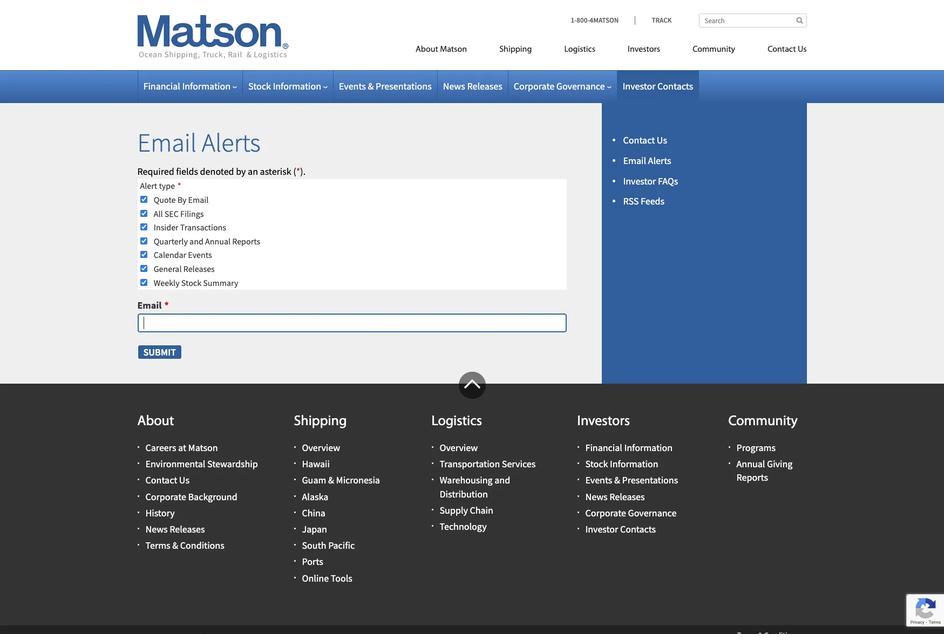 Task type: vqa. For each thing, say whether or not it's contained in the screenshot.
the in the , compared with the six months ended
no



Task type: describe. For each thing, give the bounding box(es) containing it.
1-800-4matson link
[[571, 16, 635, 25]]

contacts inside financial information stock information events & presentations news releases corporate governance investor contacts
[[620, 523, 656, 536]]

rss feeds
[[623, 195, 665, 208]]

presentations inside financial information stock information events & presentations news releases corporate governance investor contacts
[[622, 474, 678, 487]]

careers
[[145, 442, 176, 454]]

and inside overview transportation services warehousing and distribution supply chain technology
[[495, 474, 510, 487]]

denoted
[[200, 165, 234, 177]]

corporate background link
[[145, 491, 237, 503]]

contact us inside top menu navigation
[[768, 45, 807, 54]]

summary
[[203, 277, 238, 288]]

programs
[[737, 442, 776, 454]]

terms
[[145, 539, 170, 552]]

corporate inside financial information stock information events & presentations news releases corporate governance investor contacts
[[585, 507, 626, 519]]

releases inside 'careers at matson environmental stewardship contact us corporate background history news releases terms & conditions'
[[170, 523, 205, 536]]

0 horizontal spatial contact us
[[623, 134, 667, 146]]

news inside 'careers at matson environmental stewardship contact us corporate background history news releases terms & conditions'
[[145, 523, 168, 536]]

alert type
[[140, 181, 175, 191]]

transactions
[[180, 222, 226, 233]]

& inside 'careers at matson environmental stewardship contact us corporate background history news releases terms & conditions'
[[172, 539, 178, 552]]

1 vertical spatial stock information link
[[585, 458, 658, 470]]

careers at matson link
[[145, 442, 218, 454]]

insider transactions
[[154, 222, 226, 233]]

environmental
[[145, 458, 205, 470]]

shipping link
[[483, 40, 548, 62]]

overview hawaii guam & micronesia alaska china japan south pacific ports online tools
[[302, 442, 380, 584]]

General Releases checkbox
[[140, 265, 147, 272]]

2 horizontal spatial contact us link
[[752, 40, 807, 62]]

history link
[[145, 507, 175, 519]]

1 vertical spatial stock
[[181, 277, 201, 288]]

technology link
[[440, 520, 487, 533]]

information for financial information stock information events & presentations news releases corporate governance investor contacts
[[624, 442, 673, 454]]

& inside overview hawaii guam & micronesia alaska china japan south pacific ports online tools
[[328, 474, 334, 487]]

micronesia
[[336, 474, 380, 487]]

china
[[302, 507, 326, 519]]

logistics inside logistics link
[[564, 45, 595, 54]]

investors link
[[612, 40, 677, 62]]

overview link for shipping
[[302, 442, 340, 454]]

Quarterly and Annual Reports checkbox
[[140, 237, 147, 244]]

terms & conditions link
[[145, 539, 224, 552]]

1 vertical spatial contact us link
[[623, 134, 667, 146]]

0 vertical spatial and
[[190, 236, 203, 247]]

investor contacts link for corporate governance 'link' corresponding to the bottom stock information link
[[585, 523, 656, 536]]

annual inside programs annual giving reports
[[737, 458, 765, 470]]

overview transportation services warehousing and distribution supply chain technology
[[440, 442, 536, 533]]

rss feeds link
[[623, 195, 665, 208]]

investor for investor faqs
[[623, 175, 656, 187]]

email down weekly stock summary checkbox
[[137, 299, 162, 312]]

events & presentations link for the top stock information link
[[339, 80, 432, 92]]

1 horizontal spatial email alerts
[[623, 154, 671, 167]]

1 horizontal spatial corporate
[[514, 80, 555, 92]]

0 horizontal spatial governance
[[556, 80, 605, 92]]

asterisk
[[260, 165, 291, 177]]

1 horizontal spatial alerts
[[648, 154, 671, 167]]

email alerts link
[[623, 154, 671, 167]]

releases inside financial information stock information events & presentations news releases corporate governance investor contacts
[[610, 491, 645, 503]]

online
[[302, 572, 329, 584]]

Weekly Stock Summary checkbox
[[140, 279, 147, 286]]

investors inside top menu navigation
[[628, 45, 660, 54]]

transportation services link
[[440, 458, 536, 470]]

1 vertical spatial contact
[[623, 134, 655, 146]]

investor contacts
[[623, 80, 693, 92]]

financial information stock information events & presentations news releases corporate governance investor contacts
[[585, 442, 678, 536]]

warehousing
[[440, 474, 493, 487]]

faqs
[[658, 175, 678, 187]]

hawaii
[[302, 458, 330, 470]]

about matson
[[416, 45, 467, 54]]

insider
[[154, 222, 179, 233]]

tools
[[331, 572, 352, 584]]

0 vertical spatial stock information link
[[248, 80, 328, 92]]

matson inside 'careers at matson environmental stewardship contact us corporate background history news releases terms & conditions'
[[188, 442, 218, 454]]

required fields denoted by an asterisk (
[[137, 165, 296, 177]]

services
[[502, 458, 536, 470]]

general releases
[[154, 263, 215, 274]]

south
[[302, 539, 326, 552]]

overview for transportation
[[440, 442, 478, 454]]

about for about matson
[[416, 45, 438, 54]]

investor for investor contacts
[[623, 80, 656, 92]]

1 horizontal spatial events
[[339, 80, 366, 92]]

transportation
[[440, 458, 500, 470]]

us inside top menu navigation
[[798, 45, 807, 54]]

0 horizontal spatial presentations
[[376, 80, 432, 92]]

investor faqs link
[[623, 175, 678, 187]]

1 vertical spatial news releases link
[[585, 491, 645, 503]]

logistics link
[[548, 40, 612, 62]]

1-800-4matson
[[571, 16, 619, 25]]

sec
[[165, 208, 179, 219]]

required
[[137, 165, 174, 177]]

events inside financial information stock information events & presentations news releases corporate governance investor contacts
[[585, 474, 612, 487]]

back to top image
[[459, 372, 486, 399]]

quote
[[154, 194, 176, 205]]

financial information
[[143, 80, 231, 92]]

1 horizontal spatial stock
[[248, 80, 271, 92]]

stock inside financial information stock information events & presentations news releases corporate governance investor contacts
[[585, 458, 608, 470]]

by
[[177, 194, 186, 205]]

investors inside footer
[[577, 415, 630, 429]]

pacific
[[328, 539, 355, 552]]

1 horizontal spatial contacts
[[658, 80, 693, 92]]

investor faqs
[[623, 175, 678, 187]]

corporate governance link for the bottom stock information link
[[585, 507, 677, 519]]

Search search field
[[699, 13, 807, 28]]

1 horizontal spatial news releases link
[[443, 80, 503, 92]]

financial information link for the bottom stock information link
[[585, 442, 673, 454]]

calendar
[[154, 250, 186, 260]]

0 horizontal spatial email alerts
[[137, 126, 261, 159]]

0 horizontal spatial shipping
[[294, 415, 347, 429]]

giving
[[767, 458, 793, 470]]

an
[[248, 165, 258, 177]]

about for about
[[137, 415, 174, 429]]

reports for quarterly and annual reports
[[232, 236, 260, 247]]

0 vertical spatial news
[[443, 80, 465, 92]]

quote by email
[[154, 194, 209, 205]]

distribution
[[440, 488, 488, 500]]

feeds
[[641, 195, 665, 208]]

japan link
[[302, 523, 327, 536]]

fields
[[176, 165, 198, 177]]

information for stock information
[[273, 80, 321, 92]]

corporate governance
[[514, 80, 605, 92]]

calendar events
[[154, 250, 212, 260]]

type
[[159, 181, 175, 191]]

all
[[154, 208, 163, 219]]

warehousing and distribution link
[[440, 474, 510, 500]]

1-
[[571, 16, 577, 25]]

weekly
[[154, 277, 180, 288]]

china link
[[302, 507, 326, 519]]



Task type: locate. For each thing, give the bounding box(es) containing it.
1 vertical spatial financial
[[585, 442, 622, 454]]

guam & micronesia link
[[302, 474, 380, 487]]

overview inside overview transportation services warehousing and distribution supply chain technology
[[440, 442, 478, 454]]

community up 'programs' link
[[729, 415, 798, 429]]

online tools link
[[302, 572, 352, 584]]

all sec filings
[[154, 208, 204, 219]]

contact us link down environmental
[[145, 474, 189, 487]]

1 vertical spatial news
[[585, 491, 608, 503]]

None search field
[[699, 13, 807, 28]]

overview link
[[302, 442, 340, 454], [440, 442, 478, 454]]

1 overview link from the left
[[302, 442, 340, 454]]

0 vertical spatial contact us link
[[752, 40, 807, 62]]

Calendar Events checkbox
[[140, 251, 147, 258]]

reports
[[232, 236, 260, 247], [737, 472, 768, 484]]

1 vertical spatial investor contacts link
[[585, 523, 656, 536]]

reports up summary
[[232, 236, 260, 247]]

2 horizontal spatial news
[[585, 491, 608, 503]]

corporate governance link
[[514, 80, 611, 92], [585, 507, 677, 519]]

Quote By Email checkbox
[[140, 196, 147, 203]]

search image
[[797, 17, 803, 24]]

us up the email alerts link
[[657, 134, 667, 146]]

guam
[[302, 474, 326, 487]]

about matson link
[[400, 40, 483, 62]]

conditions
[[180, 539, 224, 552]]

us up corporate background link
[[179, 474, 189, 487]]

2 horizontal spatial stock
[[585, 458, 608, 470]]

0 horizontal spatial contact
[[145, 474, 177, 487]]

supply chain link
[[440, 504, 493, 517]]

0 vertical spatial investors
[[628, 45, 660, 54]]

2 vertical spatial stock
[[585, 458, 608, 470]]

1 horizontal spatial contact us link
[[623, 134, 667, 146]]

stewardship
[[207, 458, 258, 470]]

0 vertical spatial contact
[[768, 45, 796, 54]]

1 horizontal spatial financial information link
[[585, 442, 673, 454]]

chain
[[470, 504, 493, 517]]

Insider Transactions checkbox
[[140, 224, 147, 231]]

0 horizontal spatial news
[[145, 523, 168, 536]]

financial information link
[[143, 80, 237, 92], [585, 442, 673, 454]]

footer
[[0, 372, 944, 634]]

1 vertical spatial shipping
[[294, 415, 347, 429]]

contact down the search search field
[[768, 45, 796, 54]]

logistics down back to top image
[[432, 415, 482, 429]]

logistics
[[564, 45, 595, 54], [432, 415, 482, 429]]

(
[[293, 165, 296, 177]]

reports for programs annual giving reports
[[737, 472, 768, 484]]

careers at matson environmental stewardship contact us corporate background history news releases terms & conditions
[[145, 442, 258, 552]]

0 vertical spatial governance
[[556, 80, 605, 92]]

2 vertical spatial us
[[179, 474, 189, 487]]

0 vertical spatial annual
[[205, 236, 231, 247]]

1 horizontal spatial overview
[[440, 442, 478, 454]]

email alerts
[[137, 126, 261, 159], [623, 154, 671, 167]]

corporate inside 'careers at matson environmental stewardship contact us corporate background history news releases terms & conditions'
[[145, 491, 186, 503]]

0 horizontal spatial financial
[[143, 80, 180, 92]]

us inside 'careers at matson environmental stewardship contact us corporate background history news releases terms & conditions'
[[179, 474, 189, 487]]

alaska
[[302, 491, 328, 503]]

governance
[[556, 80, 605, 92], [628, 507, 677, 519]]

matson up environmental stewardship link
[[188, 442, 218, 454]]

0 horizontal spatial contact us link
[[145, 474, 189, 487]]

0 vertical spatial news releases link
[[443, 80, 503, 92]]

contact up the email alerts link
[[623, 134, 655, 146]]

0 horizontal spatial alerts
[[202, 126, 261, 159]]

contact us link down search icon
[[752, 40, 807, 62]]

email alerts up fields
[[137, 126, 261, 159]]

technology
[[440, 520, 487, 533]]

information for financial information
[[182, 80, 231, 92]]

1 vertical spatial us
[[657, 134, 667, 146]]

None submit
[[137, 345, 182, 360]]

1 horizontal spatial reports
[[737, 472, 768, 484]]

japan
[[302, 523, 327, 536]]

history
[[145, 507, 175, 519]]

1 vertical spatial governance
[[628, 507, 677, 519]]

2 vertical spatial corporate
[[585, 507, 626, 519]]

0 vertical spatial about
[[416, 45, 438, 54]]

programs annual giving reports
[[737, 442, 793, 484]]

1 vertical spatial contacts
[[620, 523, 656, 536]]

overview inside overview hawaii guam & micronesia alaska china japan south pacific ports online tools
[[302, 442, 340, 454]]

investor
[[623, 80, 656, 92], [623, 175, 656, 187], [585, 523, 618, 536]]

0 horizontal spatial events & presentations link
[[339, 80, 432, 92]]

0 vertical spatial stock
[[248, 80, 271, 92]]

1 horizontal spatial us
[[657, 134, 667, 146]]

1 vertical spatial financial information link
[[585, 442, 673, 454]]

2 overview link from the left
[[440, 442, 478, 454]]

contact
[[768, 45, 796, 54], [623, 134, 655, 146], [145, 474, 177, 487]]

2 horizontal spatial us
[[798, 45, 807, 54]]

0 horizontal spatial stock information link
[[248, 80, 328, 92]]

governance inside financial information stock information events & presentations news releases corporate governance investor contacts
[[628, 507, 677, 519]]

matson up news releases
[[440, 45, 467, 54]]

1 vertical spatial corporate governance link
[[585, 507, 677, 519]]

logistics down 800- at right top
[[564, 45, 595, 54]]

alerts up faqs
[[648, 154, 671, 167]]

background
[[188, 491, 237, 503]]

contact us down search icon
[[768, 45, 807, 54]]

2 vertical spatial contact
[[145, 474, 177, 487]]

overview link for logistics
[[440, 442, 478, 454]]

1 vertical spatial presentations
[[622, 474, 678, 487]]

investors
[[628, 45, 660, 54], [577, 415, 630, 429]]

south pacific link
[[302, 539, 355, 552]]

0 horizontal spatial about
[[137, 415, 174, 429]]

1 vertical spatial community
[[729, 415, 798, 429]]

0 vertical spatial presentations
[[376, 80, 432, 92]]

1 horizontal spatial governance
[[628, 507, 677, 519]]

1 horizontal spatial stock information link
[[585, 458, 658, 470]]

matson image
[[137, 15, 289, 59]]

annual down "transactions" in the top of the page
[[205, 236, 231, 247]]

presentations
[[376, 80, 432, 92], [622, 474, 678, 487]]

and down transportation services "link"
[[495, 474, 510, 487]]

community down the search search field
[[693, 45, 735, 54]]

community inside community link
[[693, 45, 735, 54]]

Email email field
[[137, 314, 567, 332]]

0 vertical spatial community
[[693, 45, 735, 54]]

contact down environmental
[[145, 474, 177, 487]]

email up required
[[137, 126, 197, 159]]

supply
[[440, 504, 468, 517]]

alaska link
[[302, 491, 328, 503]]

1 vertical spatial and
[[495, 474, 510, 487]]

).
[[300, 165, 306, 177]]

email alerts up the investor faqs
[[623, 154, 671, 167]]

events & presentations link
[[339, 80, 432, 92], [585, 474, 678, 487]]

shipping inside top menu navigation
[[499, 45, 532, 54]]

reports inside programs annual giving reports
[[737, 472, 768, 484]]

0 vertical spatial us
[[798, 45, 807, 54]]

2 horizontal spatial contact
[[768, 45, 796, 54]]

and
[[190, 236, 203, 247], [495, 474, 510, 487]]

contact us link up the email alerts link
[[623, 134, 667, 146]]

email up filings
[[188, 194, 209, 205]]

0 horizontal spatial matson
[[188, 442, 218, 454]]

0 horizontal spatial contacts
[[620, 523, 656, 536]]

news inside financial information stock information events & presentations news releases corporate governance investor contacts
[[585, 491, 608, 503]]

1 horizontal spatial shipping
[[499, 45, 532, 54]]

1 vertical spatial logistics
[[432, 415, 482, 429]]

1 horizontal spatial logistics
[[564, 45, 595, 54]]

2 vertical spatial events
[[585, 474, 612, 487]]

corporate governance link for the top stock information link
[[514, 80, 611, 92]]

0 vertical spatial financial information link
[[143, 80, 237, 92]]

1 horizontal spatial annual
[[737, 458, 765, 470]]

1 horizontal spatial events & presentations link
[[585, 474, 678, 487]]

community link
[[677, 40, 752, 62]]

4matson
[[590, 16, 619, 25]]

events & presentations
[[339, 80, 432, 92]]

2 horizontal spatial events
[[585, 474, 612, 487]]

0 horizontal spatial annual
[[205, 236, 231, 247]]

1 horizontal spatial presentations
[[622, 474, 678, 487]]

investor inside financial information stock information events & presentations news releases corporate governance investor contacts
[[585, 523, 618, 536]]

financial for financial information stock information events & presentations news releases corporate governance investor contacts
[[585, 442, 622, 454]]

contact inside 'careers at matson environmental stewardship contact us corporate background history news releases terms & conditions'
[[145, 474, 177, 487]]

1 overview from the left
[[302, 442, 340, 454]]

environmental stewardship link
[[145, 458, 258, 470]]

& inside financial information stock information events & presentations news releases corporate governance investor contacts
[[614, 474, 620, 487]]

1 vertical spatial events
[[188, 250, 212, 260]]

1 vertical spatial contact us
[[623, 134, 667, 146]]

overview up transportation
[[440, 442, 478, 454]]

0 horizontal spatial events
[[188, 250, 212, 260]]

top menu navigation
[[367, 40, 807, 62]]

0 horizontal spatial overview link
[[302, 442, 340, 454]]

track
[[652, 16, 672, 25]]

1 horizontal spatial matson
[[440, 45, 467, 54]]

corporate
[[514, 80, 555, 92], [145, 491, 186, 503], [585, 507, 626, 519]]

All SEC Filings checkbox
[[140, 210, 147, 217]]

news releases
[[443, 80, 503, 92]]

by
[[236, 165, 246, 177]]

investor contacts link
[[623, 80, 693, 92], [585, 523, 656, 536]]

2 vertical spatial news releases link
[[145, 523, 205, 536]]

0 vertical spatial events & presentations link
[[339, 80, 432, 92]]

financial information link for the top stock information link
[[143, 80, 237, 92]]

us down search icon
[[798, 45, 807, 54]]

contact us up the email alerts link
[[623, 134, 667, 146]]

2 horizontal spatial corporate
[[585, 507, 626, 519]]

0 horizontal spatial news releases link
[[145, 523, 205, 536]]

contact inside top menu navigation
[[768, 45, 796, 54]]

0 horizontal spatial financial information link
[[143, 80, 237, 92]]

2 horizontal spatial news releases link
[[585, 491, 645, 503]]

overview link up transportation
[[440, 442, 478, 454]]

general
[[154, 263, 182, 274]]

overview link up hawaii link
[[302, 442, 340, 454]]

matson
[[440, 45, 467, 54], [188, 442, 218, 454]]

2 vertical spatial news
[[145, 523, 168, 536]]

contact us
[[768, 45, 807, 54], [623, 134, 667, 146]]

0 horizontal spatial stock
[[181, 277, 201, 288]]

stock information
[[248, 80, 321, 92]]

0 horizontal spatial and
[[190, 236, 203, 247]]

hawaii link
[[302, 458, 330, 470]]

1 horizontal spatial overview link
[[440, 442, 478, 454]]

footer containing about
[[0, 372, 944, 634]]

0 vertical spatial contact us
[[768, 45, 807, 54]]

0 horizontal spatial us
[[179, 474, 189, 487]]

reports down 'programs' link
[[737, 472, 768, 484]]

alerts
[[202, 126, 261, 159], [648, 154, 671, 167]]

2 overview from the left
[[440, 442, 478, 454]]

email up investor faqs link
[[623, 154, 646, 167]]

shipping
[[499, 45, 532, 54], [294, 415, 347, 429]]

financial inside financial information stock information events & presentations news releases corporate governance investor contacts
[[585, 442, 622, 454]]

news
[[443, 80, 465, 92], [585, 491, 608, 503], [145, 523, 168, 536]]

overview up hawaii link
[[302, 442, 340, 454]]

0 horizontal spatial logistics
[[432, 415, 482, 429]]

1 vertical spatial corporate
[[145, 491, 186, 503]]

1 horizontal spatial contact
[[623, 134, 655, 146]]

about inside "link"
[[416, 45, 438, 54]]

events
[[339, 80, 366, 92], [188, 250, 212, 260], [585, 474, 612, 487]]

0 vertical spatial shipping
[[499, 45, 532, 54]]

weekly stock summary
[[154, 277, 238, 288]]

matson inside "link"
[[440, 45, 467, 54]]

investor contacts link for the top stock information link's corporate governance 'link'
[[623, 80, 693, 92]]

quarterly and annual reports
[[154, 236, 260, 247]]

quarterly
[[154, 236, 188, 247]]

0 vertical spatial contacts
[[658, 80, 693, 92]]

community
[[693, 45, 735, 54], [729, 415, 798, 429]]

ports link
[[302, 556, 323, 568]]

alerts up by
[[202, 126, 261, 159]]

overview
[[302, 442, 340, 454], [440, 442, 478, 454]]

1 horizontal spatial news
[[443, 80, 465, 92]]

events & presentations link for the bottom stock information link
[[585, 474, 678, 487]]

0 vertical spatial events
[[339, 80, 366, 92]]

annual down 'programs' link
[[737, 458, 765, 470]]

financial for financial information
[[143, 80, 180, 92]]

overview for hawaii
[[302, 442, 340, 454]]

ports
[[302, 556, 323, 568]]

filings
[[180, 208, 204, 219]]

alert
[[140, 181, 157, 191]]

0 horizontal spatial corporate
[[145, 491, 186, 503]]

and down insider transactions
[[190, 236, 203, 247]]

1 vertical spatial annual
[[737, 458, 765, 470]]

track link
[[635, 16, 672, 25]]

annual giving reports link
[[737, 458, 793, 484]]

800-
[[577, 16, 590, 25]]



